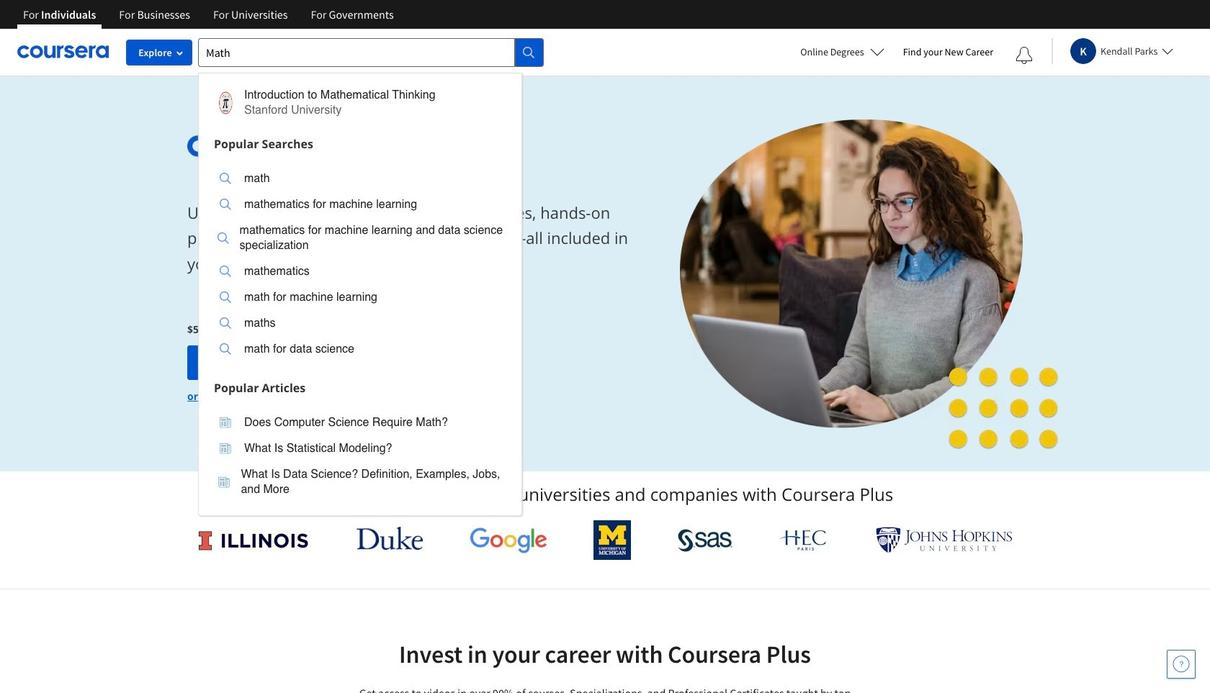 Task type: vqa. For each thing, say whether or not it's contained in the screenshot.
DATA ANALYST image
no



Task type: describe. For each thing, give the bounding box(es) containing it.
hec paris image
[[779, 526, 830, 556]]

coursera image
[[17, 41, 109, 64]]

banner navigation
[[12, 0, 405, 29]]

johns hopkins university image
[[876, 528, 1013, 554]]

duke university image
[[356, 528, 423, 551]]

1 list box from the top
[[199, 157, 522, 375]]

google image
[[470, 528, 547, 554]]



Task type: locate. For each thing, give the bounding box(es) containing it.
university of illinois at urbana-champaign image
[[197, 529, 310, 552]]

university of michigan image
[[594, 521, 631, 561]]

help center image
[[1173, 656, 1190, 674]]

sas image
[[678, 529, 733, 552]]

What do you want to learn? text field
[[198, 38, 515, 67]]

autocomplete results list box
[[198, 72, 522, 516]]

None search field
[[198, 38, 544, 516]]

list box
[[199, 157, 522, 375], [199, 401, 522, 516]]

suggestion image image
[[214, 91, 237, 114], [220, 173, 231, 184], [220, 199, 231, 210], [217, 232, 229, 244], [220, 266, 231, 277], [220, 292, 231, 303], [220, 318, 231, 329], [220, 344, 231, 355], [220, 417, 231, 429], [220, 443, 231, 455], [218, 477, 230, 488]]

2 list box from the top
[[199, 401, 522, 516]]

0 vertical spatial list box
[[199, 157, 522, 375]]

coursera plus image
[[187, 135, 407, 157]]

1 vertical spatial list box
[[199, 401, 522, 516]]



